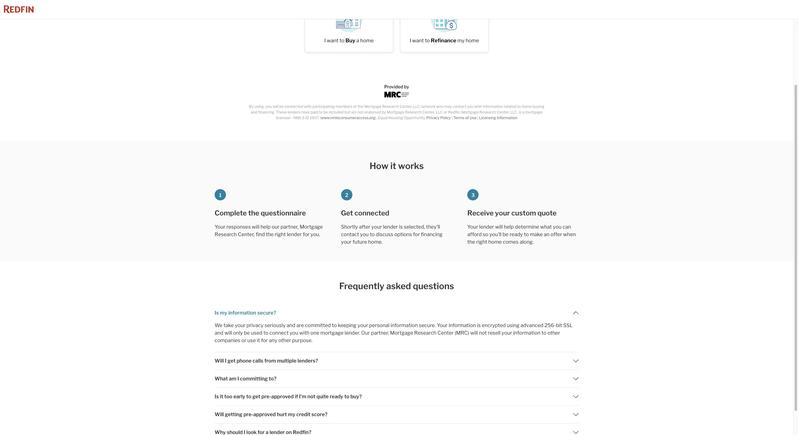 Task type: vqa. For each thing, say whether or not it's contained in the screenshot.


Task type: describe. For each thing, give the bounding box(es) containing it.
your lender will help determine what you can afford so you'll be ready to make an offer when the right home comes along.
[[468, 224, 576, 245]]

privacy policy link
[[427, 116, 451, 120]]

with up have
[[304, 104, 312, 109]]

of for terms
[[465, 116, 469, 120]]

privacy
[[247, 323, 264, 329]]

may
[[445, 104, 452, 109]]

members
[[336, 104, 352, 109]]

lender.
[[345, 330, 360, 336]]

complete
[[215, 209, 247, 217]]

connected inside by using, you will be connected with participating members of the mortgage research center, llc network who may contact you with information related to home buying and financing. these lenders have paid to be included but are not endorsed by mortgage research center, llc or redfin. mortgage research center, llc. is a mortgage licensee - nmls id 1907 (
[[285, 104, 303, 109]]

shortly
[[341, 224, 358, 230]]

phone
[[237, 358, 252, 364]]

to?
[[269, 376, 277, 382]]

you up financing.
[[266, 104, 272, 109]]

1907
[[310, 116, 319, 120]]

frequently
[[339, 281, 385, 292]]

want for buy
[[327, 38, 339, 44]]

will i get phone calls from multiple lenders?
[[215, 358, 318, 364]]

information down is my information secure? 'dropdown button'
[[391, 323, 418, 329]]

information inside by using, you will be connected with participating members of the mortgage research center, llc network who may contact you with information related to home buying and financing. these lenders have paid to be included but are not endorsed by mortgage research center, llc or redfin. mortgage research center, llc. is a mortgage licensee - nmls id 1907 (
[[483, 104, 503, 109]]

you inside shortly after your lender is selected, they'll contact you to discuss options for financing your future home.
[[360, 232, 369, 238]]

by using, you will be connected with participating members of the mortgage research center, llc network who may contact you with information related to home buying and financing. these lenders have paid to be included but are not endorsed by mortgage research center, llc or redfin. mortgage research center, llc. is a mortgage licensee - nmls id 1907 (
[[249, 104, 545, 120]]

home inside i want to buy a home
[[360, 38, 374, 44]]

lender inside shortly after your lender is selected, they'll contact you to discuss options for financing your future home.
[[383, 224, 398, 230]]

to left keeping
[[332, 323, 337, 329]]

pre- inside 'dropdown button'
[[262, 394, 271, 400]]

be down participating
[[324, 110, 328, 115]]

keeping
[[338, 323, 357, 329]]

to down the 256-
[[542, 330, 547, 336]]

comes along.
[[503, 239, 534, 245]]

to right used
[[264, 330, 268, 336]]

housing
[[389, 116, 403, 120]]

you'll
[[490, 232, 502, 238]]

you inside your lender will help determine what you can afford so you'll be ready to make an offer when the right home comes along.
[[553, 224, 562, 230]]

ready for quite
[[330, 394, 343, 400]]

2 horizontal spatial and
[[287, 323, 295, 329]]

research up opportunity.
[[405, 110, 422, 115]]

home inside "i want to refinance my home"
[[466, 38, 479, 44]]

am
[[229, 376, 236, 382]]

get inside dropdown button
[[228, 358, 236, 364]]

provided by
[[384, 84, 409, 90]]

0 horizontal spatial and
[[215, 330, 223, 336]]

not inside 'dropdown button'
[[308, 394, 316, 400]]

licensing information link
[[479, 116, 518, 120]]

credit
[[296, 412, 311, 418]]

find
[[256, 232, 265, 238]]

ready for be
[[510, 232, 523, 238]]

1 | from the left
[[452, 116, 453, 120]]

privacy
[[427, 116, 440, 120]]

secure?
[[257, 310, 276, 316]]

other purpose.
[[278, 338, 313, 344]]

use
[[247, 338, 256, 344]]

your up only
[[235, 323, 246, 329]]

lenders
[[288, 110, 301, 115]]

to inside "i want to refinance my home"
[[425, 38, 430, 44]]

www.nmlsconsumeraccess.org
[[321, 116, 375, 120]]

my inside dropdown button
[[288, 412, 295, 418]]

right inside your responses will help our partner, mortgage research center, find the right lender for you.
[[275, 232, 286, 238]]

how
[[370, 161, 389, 172]]

2 | from the left
[[477, 116, 478, 120]]

mortgage inside we take your privacy seriously and are committed to keeping your personal information secure. your information is encrypted using advanced 256-bit ssl and will only be used to connect you with one mortgage lender. our partner, mortgage research center (mrc) will not resell your information to other companies or use it for any other purpose.
[[321, 330, 344, 336]]

research inside your responses will help our partner, mortgage research center, find the right lender for you.
[[215, 232, 237, 238]]

will inside your responses will help our partner, mortgage research center, find the right lender for you.
[[252, 224, 260, 230]]

want for refinance
[[412, 38, 424, 44]]

ssl
[[563, 323, 573, 329]]

be inside we take your privacy seriously and are committed to keeping your personal information secure. your information is encrypted using advanced 256-bit ssl and will only be used to connect you with one mortgage lender. our partner, mortgage research center (mrc) will not resell your information to other companies or use it for any other purpose.
[[244, 330, 250, 336]]

committing
[[240, 376, 268, 382]]

bit
[[556, 323, 562, 329]]

these
[[276, 110, 287, 115]]

is inside by using, you will be connected with participating members of the mortgage research center, llc network who may contact you with information related to home buying and financing. these lenders have paid to be included but are not endorsed by mortgage research center, llc or redfin. mortgage research center, llc. is a mortgage licensee - nmls id 1907 (
[[519, 110, 522, 115]]

it for too
[[220, 394, 223, 400]]

they'll
[[426, 224, 440, 230]]

your up our
[[358, 323, 368, 329]]

make
[[530, 232, 543, 238]]

future home.
[[353, 239, 383, 245]]

you inside we take your privacy seriously and are committed to keeping your personal information secure. your information is encrypted using advanced 256-bit ssl and will only be used to connect you with one mortgage lender. our partner, mortgage research center (mrc) will not resell your information to other companies or use it for any other purpose.
[[290, 330, 298, 336]]

early
[[233, 394, 245, 400]]

getting
[[225, 412, 243, 418]]

are inside we take your privacy seriously and are committed to keeping your personal information secure. your information is encrypted using advanced 256-bit ssl and will only be used to connect you with one mortgage lender. our partner, mortgage research center (mrc) will not resell your information to other companies or use it for any other purpose.
[[296, 323, 304, 329]]

we
[[215, 323, 223, 329]]

equal
[[378, 116, 388, 120]]

partner, inside your responses will help our partner, mortgage research center, find the right lender for you.
[[281, 224, 299, 230]]

mortgage inside by using, you will be connected with participating members of the mortgage research center, llc network who may contact you with information related to home buying and financing. these lenders have paid to be included but are not endorsed by mortgage research center, llc or redfin. mortgage research center, llc. is a mortgage licensee - nmls id 1907 (
[[525, 110, 543, 115]]

information
[[497, 116, 518, 120]]

mortgage inside we take your privacy seriously and are committed to keeping your personal information secure. your information is encrypted using advanced 256-bit ssl and will only be used to connect you with one mortgage lender. our partner, mortgage research center (mrc) will not resell your information to other companies or use it for any other purpose.
[[390, 330, 413, 336]]

of for members
[[353, 104, 357, 109]]

i inside "i want to refinance my home"
[[410, 38, 411, 44]]

one
[[311, 330, 319, 336]]

options
[[394, 232, 412, 238]]

a inside i want to buy a home
[[356, 38, 359, 44]]

our
[[361, 330, 370, 336]]

secure.
[[419, 323, 436, 329]]

or inside we take your privacy seriously and are committed to keeping your personal information secure. your information is encrypted using advanced 256-bit ssl and will only be used to connect you with one mortgage lender. our partner, mortgage research center (mrc) will not resell your information to other companies or use it for any other purpose.
[[241, 338, 246, 344]]

will getting pre-approved hurt my credit score? button
[[215, 406, 579, 424]]

use
[[470, 116, 477, 120]]

resell
[[488, 330, 501, 336]]

asked
[[386, 281, 411, 292]]

terms
[[454, 116, 465, 120]]

complete the questionnaire
[[215, 209, 306, 217]]

shortly after your lender is selected, they'll contact you to discuss options for financing your future home.
[[341, 224, 443, 245]]

after
[[359, 224, 370, 230]]

research inside we take your privacy seriously and are committed to keeping your personal information secure. your information is encrypted using advanced 256-bit ssl and will only be used to connect you with one mortgage lender. our partner, mortgage research center (mrc) will not resell your information to other companies or use it for any other purpose.
[[414, 330, 437, 336]]

(
[[320, 116, 321, 120]]

your for complete
[[215, 224, 225, 230]]

will for will i get phone calls from multiple lenders?
[[215, 358, 224, 364]]

from
[[264, 358, 276, 364]]

what am i committing to?
[[215, 376, 277, 382]]

0 horizontal spatial llc
[[413, 104, 420, 109]]

selected,
[[404, 224, 425, 230]]

your inside we take your privacy seriously and are committed to keeping your personal information secure. your information is encrypted using advanced 256-bit ssl and will only be used to connect you with one mortgage lender. our partner, mortgage research center (mrc) will not resell your information to other companies or use it for any other purpose.
[[437, 323, 448, 329]]

your down using
[[502, 330, 512, 336]]

to right early
[[246, 394, 251, 400]]

companies
[[215, 338, 240, 344]]

option group containing buy
[[299, 0, 494, 59]]

by
[[249, 104, 254, 109]]

research up housing
[[382, 104, 399, 109]]

the inside by using, you will be connected with participating members of the mortgage research center, llc network who may contact you with information related to home buying and financing. these lenders have paid to be included but are not endorsed by mortgage research center, llc or redfin. mortgage research center, llc. is a mortgage licensee - nmls id 1907 (
[[358, 104, 363, 109]]

lenders?
[[298, 358, 318, 364]]

receive your custom quote
[[468, 209, 557, 217]]

to up (
[[319, 110, 323, 115]]

how it works
[[370, 161, 424, 172]]

llc.
[[510, 110, 518, 115]]

be inside your lender will help determine what you can afford so you'll be ready to make an offer when the right home comes along.
[[503, 232, 509, 238]]

buy?
[[351, 394, 362, 400]]

information up the (mrc)
[[449, 323, 476, 329]]

i inside dropdown button
[[225, 358, 227, 364]]

mortgage inside your responses will help our partner, mortgage research center, find the right lender for you.
[[300, 224, 323, 230]]

research up licensing
[[480, 110, 496, 115]]

discuss
[[376, 232, 393, 238]]

information inside 'dropdown button'
[[228, 310, 256, 316]]

licensing
[[479, 116, 496, 120]]

is inside we take your privacy seriously and are committed to keeping your personal information secure. your information is encrypted using advanced 256-bit ssl and will only be used to connect you with one mortgage lender. our partner, mortgage research center (mrc) will not resell your information to other companies or use it for any other purpose.
[[477, 323, 481, 329]]

approved inside 'dropdown button'
[[271, 394, 294, 400]]

to left buy?
[[344, 394, 349, 400]]

i inside 'dropdown button'
[[237, 376, 239, 382]]

not inside we take your privacy seriously and are committed to keeping your personal information secure. your information is encrypted using advanced 256-bit ssl and will only be used to connect you with one mortgage lender. our partner, mortgage research center (mrc) will not resell your information to other companies or use it for any other purpose.
[[479, 330, 487, 336]]

participating
[[313, 104, 335, 109]]

my inside 'dropdown button'
[[220, 310, 227, 316]]

it for works
[[390, 161, 396, 172]]



Task type: locate. For each thing, give the bounding box(es) containing it.
2 will from the top
[[215, 412, 224, 418]]

afford
[[468, 232, 482, 238]]

1 horizontal spatial partner,
[[371, 330, 389, 336]]

the up responses
[[248, 209, 259, 217]]

multiple
[[277, 358, 297, 364]]

center, up information
[[497, 110, 510, 115]]

not
[[358, 110, 364, 115], [479, 330, 487, 336], [308, 394, 316, 400]]

of left use
[[465, 116, 469, 120]]

1 horizontal spatial not
[[358, 110, 364, 115]]

to inside shortly after your lender is selected, they'll contact you to discuss options for financing your future home.
[[370, 232, 375, 238]]

and down 'we'
[[215, 330, 223, 336]]

home left buying in the top of the page
[[522, 104, 532, 109]]

1 horizontal spatial your
[[437, 323, 448, 329]]

0 horizontal spatial lender
[[287, 232, 302, 238]]

frequently asked questions
[[339, 281, 454, 292]]

1 horizontal spatial for
[[413, 232, 420, 238]]

questionnaire
[[261, 209, 306, 217]]

0 vertical spatial will
[[215, 358, 224, 364]]

0 vertical spatial pre-
[[262, 394, 271, 400]]

help for custom quote
[[504, 224, 514, 230]]

nmls
[[294, 116, 305, 120]]

receive
[[468, 209, 494, 217]]

will inside by using, you will be connected with participating members of the mortgage research center, llc network who may contact you with information related to home buying and financing. these lenders have paid to be included but are not endorsed by mortgage research center, llc or redfin. mortgage research center, llc. is a mortgage licensee - nmls id 1907 (
[[273, 104, 279, 109]]

1 vertical spatial get
[[252, 394, 260, 400]]

my
[[458, 38, 465, 44], [220, 310, 227, 316], [288, 412, 295, 418]]

and up connect on the left of the page
[[287, 323, 295, 329]]

0 horizontal spatial connected
[[285, 104, 303, 109]]

1 vertical spatial or
[[241, 338, 246, 344]]

want inside i want to buy a home
[[327, 38, 339, 44]]

right inside your lender will help determine what you can afford so you'll be ready to make an offer when the right home comes along.
[[476, 239, 487, 245]]

pre- inside dropdown button
[[244, 412, 253, 418]]

information up licensing information link
[[483, 104, 503, 109]]

research down responses
[[215, 232, 237, 238]]

not right the i'm
[[308, 394, 316, 400]]

(mrc)
[[455, 330, 469, 336]]

information down the advanced
[[513, 330, 541, 336]]

my inside "i want to refinance my home"
[[458, 38, 465, 44]]

provided
[[384, 84, 403, 90]]

or left use
[[241, 338, 246, 344]]

2 horizontal spatial is
[[519, 110, 522, 115]]

pre- right getting
[[244, 412, 253, 418]]

1 vertical spatial are
[[296, 323, 304, 329]]

mortgage up "endorsed" at the left of page
[[364, 104, 382, 109]]

is it too early to get pre-approved if i'm not quite ready to buy? button
[[215, 388, 579, 406]]

is right llc.
[[519, 110, 522, 115]]

to up llc.
[[517, 104, 521, 109]]

your inside your responses will help our partner, mortgage research center, find the right lender for you.
[[215, 224, 225, 230]]

2 horizontal spatial not
[[479, 330, 487, 336]]

option group
[[299, 0, 494, 59]]

approved inside dropdown button
[[253, 412, 276, 418]]

so
[[483, 232, 489, 238]]

your down complete
[[215, 224, 225, 230]]

contact
[[453, 104, 467, 109], [341, 232, 359, 238]]

my right refinance
[[458, 38, 465, 44]]

mortgage up housing
[[387, 110, 404, 115]]

are up other purpose. on the bottom left
[[296, 323, 304, 329]]

lender
[[383, 224, 398, 230], [479, 224, 494, 230], [287, 232, 302, 238]]

0 horizontal spatial get
[[228, 358, 236, 364]]

0 horizontal spatial are
[[296, 323, 304, 329]]

only
[[233, 330, 243, 336]]

help for questionnaire
[[261, 224, 271, 230]]

approved left hurt
[[253, 412, 276, 418]]

your up afford
[[468, 224, 478, 230]]

0 horizontal spatial by
[[382, 110, 386, 115]]

financing.
[[258, 110, 275, 115]]

you up other purpose. on the bottom left
[[290, 330, 298, 336]]

contact inside shortly after your lender is selected, they'll contact you to discuss options for financing your future home.
[[341, 232, 359, 238]]

get connected
[[341, 209, 389, 217]]

is
[[215, 310, 219, 316], [215, 394, 219, 400]]

be up these
[[279, 104, 284, 109]]

not inside by using, you will be connected with participating members of the mortgage research center, llc network who may contact you with information related to home buying and financing. these lenders have paid to be included but are not endorsed by mortgage research center, llc or redfin. mortgage research center, llc. is a mortgage licensee - nmls id 1907 (
[[358, 110, 364, 115]]

1 horizontal spatial get
[[252, 394, 260, 400]]

too
[[224, 394, 232, 400]]

will right the (mrc)
[[470, 330, 478, 336]]

to up future home.
[[370, 232, 375, 238]]

custom quote
[[512, 209, 557, 217]]

0 horizontal spatial it
[[220, 394, 223, 400]]

0 horizontal spatial mortgage
[[321, 330, 344, 336]]

it inside we take your privacy seriously and are committed to keeping your personal information secure. your information is encrypted using advanced 256-bit ssl and will only be used to connect you with one mortgage lender. our partner, mortgage research center (mrc) will not resell your information to other companies or use it for any other purpose.
[[257, 338, 260, 344]]

0 vertical spatial ready
[[510, 232, 523, 238]]

get inside 'dropdown button'
[[252, 394, 260, 400]]

approved left if on the bottom of the page
[[271, 394, 294, 400]]

you up offer
[[553, 224, 562, 230]]

0 vertical spatial right
[[275, 232, 286, 238]]

1 horizontal spatial or
[[444, 110, 447, 115]]

0 vertical spatial for
[[413, 232, 420, 238]]

help inside your lender will help determine what you can afford so you'll be ready to make an offer when the right home comes along.
[[504, 224, 514, 230]]

0 horizontal spatial right
[[275, 232, 286, 238]]

1 vertical spatial approved
[[253, 412, 276, 418]]

center, up opportunity.
[[400, 104, 412, 109]]

0 horizontal spatial want
[[327, 38, 339, 44]]

will inside dropdown button
[[215, 358, 224, 364]]

1 vertical spatial it
[[257, 338, 260, 344]]

center, down 'network'
[[423, 110, 435, 115]]

and down by
[[251, 110, 257, 115]]

1 horizontal spatial lender
[[383, 224, 398, 230]]

want inside "i want to refinance my home"
[[412, 38, 424, 44]]

related
[[504, 104, 517, 109]]

is for is it too early to get pre-approved if i'm not quite ready to buy?
[[215, 394, 219, 400]]

2 vertical spatial my
[[288, 412, 295, 418]]

works
[[398, 161, 424, 172]]

0 vertical spatial or
[[444, 110, 447, 115]]

the inside your lender will help determine what you can afford so you'll be ready to make an offer when the right home comes along.
[[468, 239, 475, 245]]

mortgage up for you.
[[300, 224, 323, 230]]

1 vertical spatial not
[[479, 330, 487, 336]]

if
[[295, 394, 298, 400]]

0 vertical spatial approved
[[271, 394, 294, 400]]

help down receive your custom quote
[[504, 224, 514, 230]]

1 vertical spatial partner,
[[371, 330, 389, 336]]

by up 'mortgage research center' image
[[404, 84, 409, 90]]

connected up after
[[355, 209, 389, 217]]

home inside by using, you will be connected with participating members of the mortgage research center, llc network who may contact you with information related to home buying and financing. these lenders have paid to be included but are not endorsed by mortgage research center, llc or redfin. mortgage research center, llc. is a mortgage licensee - nmls id 1907 (
[[522, 104, 532, 109]]

will up these
[[273, 104, 279, 109]]

or inside by using, you will be connected with participating members of the mortgage research center, llc network who may contact you with information related to home buying and financing. these lenders have paid to be included but are not endorsed by mortgage research center, llc or redfin. mortgage research center, llc. is a mortgage licensee - nmls id 1907 (
[[444, 110, 447, 115]]

partner, inside we take your privacy seriously and are committed to keeping your personal information secure. your information is encrypted using advanced 256-bit ssl and will only be used to connect you with one mortgage lender. our partner, mortgage research center (mrc) will not resell your information to other companies or use it for any other purpose.
[[371, 330, 389, 336]]

help up find on the left bottom of the page
[[261, 224, 271, 230]]

i inside i want to buy a home
[[324, 38, 326, 44]]

want left refinance
[[412, 38, 424, 44]]

center, down responses
[[238, 232, 255, 238]]

0 horizontal spatial |
[[452, 116, 453, 120]]

0 horizontal spatial my
[[220, 310, 227, 316]]

pre- up will getting pre-approved hurt my credit score?
[[262, 394, 271, 400]]

www.nmlsconsumeraccess.org link
[[321, 116, 375, 120]]

home inside your lender will help determine what you can afford so you'll be ready to make an offer when the right home comes along.
[[489, 239, 502, 245]]

for down selected,
[[413, 232, 420, 238]]

when
[[563, 232, 576, 238]]

is up 'we'
[[215, 310, 219, 316]]

right
[[275, 232, 286, 238], [476, 239, 487, 245]]

i
[[324, 38, 326, 44], [410, 38, 411, 44], [225, 358, 227, 364], [237, 376, 239, 382]]

2 horizontal spatial lender
[[479, 224, 494, 230]]

to
[[340, 38, 345, 44], [425, 38, 430, 44], [517, 104, 521, 109], [319, 110, 323, 115], [370, 232, 375, 238], [524, 232, 529, 238], [332, 323, 337, 329], [264, 330, 268, 336], [542, 330, 547, 336], [246, 394, 251, 400], [344, 394, 349, 400]]

will i get phone calls from multiple lenders? button
[[215, 352, 579, 370]]

it inside 'dropdown button'
[[220, 394, 223, 400]]

1 horizontal spatial contact
[[453, 104, 467, 109]]

mortgage research center image
[[385, 92, 409, 98]]

0 horizontal spatial or
[[241, 338, 246, 344]]

the inside your responses will help our partner, mortgage research center, find the right lender for you.
[[266, 232, 274, 238]]

you up use
[[467, 104, 474, 109]]

of right members
[[353, 104, 357, 109]]

not left "endorsed" at the left of page
[[358, 110, 364, 115]]

-
[[291, 116, 293, 120]]

1 horizontal spatial by
[[404, 84, 409, 90]]

can
[[563, 224, 571, 230]]

for you.
[[303, 232, 320, 238]]

0 horizontal spatial partner,
[[281, 224, 299, 230]]

refinance
[[431, 37, 456, 44]]

your right receive at the top right of page
[[495, 209, 510, 217]]

to left buy
[[340, 38, 345, 44]]

ready up comes along.
[[510, 232, 523, 238]]

the
[[358, 104, 363, 109], [248, 209, 259, 217], [266, 232, 274, 238], [468, 239, 475, 245]]

personal
[[369, 323, 390, 329]]

take
[[224, 323, 234, 329]]

will for will getting pre-approved hurt my credit score?
[[215, 412, 224, 418]]

0 vertical spatial mortgage
[[525, 110, 543, 115]]

will up what
[[215, 358, 224, 364]]

right down so
[[476, 239, 487, 245]]

1 vertical spatial pre-
[[244, 412, 253, 418]]

help inside your responses will help our partner, mortgage research center, find the right lender for you.
[[261, 224, 271, 230]]

but
[[345, 110, 350, 115]]

paid
[[311, 110, 318, 115]]

i want to buy a home
[[324, 37, 374, 44]]

to inside i want to buy a home
[[340, 38, 345, 44]]

|
[[452, 116, 453, 120], [477, 116, 478, 120]]

1 horizontal spatial a
[[523, 110, 525, 115]]

1 vertical spatial will
[[215, 412, 224, 418]]

it left "too"
[[220, 394, 223, 400]]

buy
[[346, 37, 355, 44]]

lender up discuss
[[383, 224, 398, 230]]

partner, right our
[[281, 224, 299, 230]]

will inside your lender will help determine what you can afford so you'll be ready to make an offer when the right home comes along.
[[495, 224, 503, 230]]

1 horizontal spatial |
[[477, 116, 478, 120]]

questions
[[413, 281, 454, 292]]

mortgage up use
[[461, 110, 479, 115]]

will
[[215, 358, 224, 364], [215, 412, 224, 418]]

0 vertical spatial llc
[[413, 104, 420, 109]]

by inside by using, you will be connected with participating members of the mortgage research center, llc network who may contact you with information related to home buying and financing. these lenders have paid to be included but are not endorsed by mortgage research center, llc or redfin. mortgage research center, llc. is a mortgage licensee - nmls id 1907 (
[[382, 110, 386, 115]]

any
[[269, 338, 277, 344]]

2 horizontal spatial it
[[390, 161, 396, 172]]

information up privacy
[[228, 310, 256, 316]]

a inside by using, you will be connected with participating members of the mortgage research center, llc network who may contact you with information related to home buying and financing. these lenders have paid to be included but are not endorsed by mortgage research center, llc or redfin. mortgage research center, llc. is a mortgage licensee - nmls id 1907 (
[[523, 110, 525, 115]]

help
[[261, 224, 271, 230], [504, 224, 514, 230]]

1 horizontal spatial of
[[465, 116, 469, 120]]

0 vertical spatial my
[[458, 38, 465, 44]]

not left resell
[[479, 330, 487, 336]]

be right "you'll"
[[503, 232, 509, 238]]

1 vertical spatial my
[[220, 310, 227, 316]]

lender inside your responses will help our partner, mortgage research center, find the right lender for you.
[[287, 232, 302, 238]]

is my information secure?
[[215, 310, 276, 316]]

what
[[540, 224, 552, 230]]

1 vertical spatial and
[[287, 323, 295, 329]]

network
[[421, 104, 436, 109]]

for left any
[[261, 338, 268, 344]]

2 help from the left
[[504, 224, 514, 230]]

).
[[375, 116, 377, 120]]

1 horizontal spatial is
[[477, 323, 481, 329]]

0 horizontal spatial your
[[215, 224, 225, 230]]

2 vertical spatial it
[[220, 394, 223, 400]]

for
[[413, 232, 420, 238], [261, 338, 268, 344]]

1 vertical spatial of
[[465, 116, 469, 120]]

mortgage down buying in the top of the page
[[525, 110, 543, 115]]

your down the shortly
[[341, 239, 352, 245]]

research down secure.
[[414, 330, 437, 336]]

1 horizontal spatial ready
[[510, 232, 523, 238]]

for inside shortly after your lender is selected, they'll contact you to discuss options for financing your future home.
[[413, 232, 420, 238]]

0 vertical spatial a
[[356, 38, 359, 44]]

1 vertical spatial connected
[[355, 209, 389, 217]]

1 horizontal spatial are
[[351, 110, 357, 115]]

llc up opportunity.
[[413, 104, 420, 109]]

my up 'we'
[[220, 310, 227, 316]]

and inside by using, you will be connected with participating members of the mortgage research center, llc network who may contact you with information related to home buying and financing. these lenders have paid to be included but are not endorsed by mortgage research center, llc or redfin. mortgage research center, llc. is a mortgage licensee - nmls id 1907 (
[[251, 110, 257, 115]]

your responses will help our partner, mortgage research center, find the right lender for you.
[[215, 224, 323, 238]]

redfin.
[[448, 110, 461, 115]]

1 vertical spatial right
[[476, 239, 487, 245]]

2 want from the left
[[412, 38, 424, 44]]

to left refinance
[[425, 38, 430, 44]]

quite
[[317, 394, 329, 400]]

are inside by using, you will be connected with participating members of the mortgage research center, llc network who may contact you with information related to home buying and financing. these lenders have paid to be included but are not endorsed by mortgage research center, llc or redfin. mortgage research center, llc. is a mortgage licensee - nmls id 1907 (
[[351, 110, 357, 115]]

is for is my information secure?
[[215, 310, 219, 316]]

1 vertical spatial ready
[[330, 394, 343, 400]]

is it too early to get pre-approved if i'm not quite ready to buy?
[[215, 394, 362, 400]]

0 horizontal spatial ready
[[330, 394, 343, 400]]

other
[[548, 330, 560, 336]]

1 horizontal spatial it
[[257, 338, 260, 344]]

your inside your lender will help determine what you can afford so you'll be ready to make an offer when the right home comes along.
[[468, 224, 478, 230]]

home right buy
[[360, 38, 374, 44]]

0 horizontal spatial of
[[353, 104, 357, 109]]

will down take
[[224, 330, 232, 336]]

0 horizontal spatial pre-
[[244, 412, 253, 418]]

0 vertical spatial is
[[519, 110, 522, 115]]

1 horizontal spatial right
[[476, 239, 487, 245]]

the down afford
[[468, 239, 475, 245]]

0 vertical spatial connected
[[285, 104, 303, 109]]

with left one
[[299, 330, 310, 336]]

0 vertical spatial get
[[228, 358, 236, 364]]

1 horizontal spatial help
[[504, 224, 514, 230]]

what
[[215, 376, 228, 382]]

information
[[483, 104, 503, 109], [228, 310, 256, 316], [391, 323, 418, 329], [449, 323, 476, 329], [513, 330, 541, 336]]

a right llc.
[[523, 110, 525, 115]]

responses
[[226, 224, 251, 230]]

of inside by using, you will be connected with participating members of the mortgage research center, llc network who may contact you with information related to home buying and financing. these lenders have paid to be included but are not endorsed by mortgage research center, llc or redfin. mortgage research center, llc. is a mortgage licensee - nmls id 1907 (
[[353, 104, 357, 109]]

your
[[495, 209, 510, 217], [372, 224, 382, 230], [341, 239, 352, 245], [235, 323, 246, 329], [358, 323, 368, 329], [502, 330, 512, 336]]

used
[[251, 330, 262, 336]]

to inside your lender will help determine what you can afford so you'll be ready to make an offer when the right home comes along.
[[524, 232, 529, 238]]

2 horizontal spatial my
[[458, 38, 465, 44]]

using,
[[254, 104, 265, 109]]

0 vertical spatial and
[[251, 110, 257, 115]]

i want to refinance my home
[[410, 37, 479, 44]]

0 vertical spatial are
[[351, 110, 357, 115]]

center, inside your responses will help our partner, mortgage research center, find the right lender for you.
[[238, 232, 255, 238]]

ready inside 'dropdown button'
[[330, 394, 343, 400]]

0 horizontal spatial not
[[308, 394, 316, 400]]

1 vertical spatial is
[[215, 394, 219, 400]]

256-
[[545, 323, 556, 329]]

your for receive
[[468, 224, 478, 230]]

contact inside by using, you will be connected with participating members of the mortgage research center, llc network who may contact you with information related to home buying and financing. these lenders have paid to be included but are not endorsed by mortgage research center, llc or redfin. mortgage research center, llc. is a mortgage licensee - nmls id 1907 (
[[453, 104, 467, 109]]

1 help from the left
[[261, 224, 271, 230]]

endorsed
[[364, 110, 381, 115]]

2 vertical spatial and
[[215, 330, 223, 336]]

2 is from the top
[[215, 394, 219, 400]]

ready inside your lender will help determine what you can afford so you'll be ready to make an offer when the right home comes along.
[[510, 232, 523, 238]]

2 horizontal spatial your
[[468, 224, 478, 230]]

1 horizontal spatial connected
[[355, 209, 389, 217]]

licensee
[[276, 116, 291, 120]]

for inside we take your privacy seriously and are committed to keeping your personal information secure. your information is encrypted using advanced 256-bit ssl and will only be used to connect you with one mortgage lender. our partner, mortgage research center (mrc) will not resell your information to other companies or use it for any other purpose.
[[261, 338, 268, 344]]

0 vertical spatial partner,
[[281, 224, 299, 230]]

partner,
[[281, 224, 299, 230], [371, 330, 389, 336]]

| down redfin.
[[452, 116, 453, 120]]

1 vertical spatial for
[[261, 338, 268, 344]]

ready right quite on the bottom of page
[[330, 394, 343, 400]]

0 vertical spatial by
[[404, 84, 409, 90]]

it right how
[[390, 161, 396, 172]]

0 vertical spatial of
[[353, 104, 357, 109]]

1 horizontal spatial my
[[288, 412, 295, 418]]

is inside shortly after your lender is selected, they'll contact you to discuss options for financing your future home.
[[399, 224, 403, 230]]

home down "you'll"
[[489, 239, 502, 245]]

with up use
[[475, 104, 482, 109]]

by up equal
[[382, 110, 386, 115]]

get right early
[[252, 394, 260, 400]]

connected up "lenders"
[[285, 104, 303, 109]]

| right use
[[477, 116, 478, 120]]

1 vertical spatial is
[[399, 224, 403, 230]]

0 horizontal spatial is
[[399, 224, 403, 230]]

lender inside your lender will help determine what you can afford so you'll be ready to make an offer when the right home comes along.
[[479, 224, 494, 230]]

is left "too"
[[215, 394, 219, 400]]

1 horizontal spatial want
[[412, 38, 424, 44]]

0 horizontal spatial a
[[356, 38, 359, 44]]

www.nmlsconsumeraccess.org ). equal housing opportunity. privacy policy | terms of use | licensing information
[[321, 116, 518, 120]]

is up options
[[399, 224, 403, 230]]

will left getting
[[215, 412, 224, 418]]

llc
[[413, 104, 420, 109], [436, 110, 443, 115]]

are
[[351, 110, 357, 115], [296, 323, 304, 329]]

1 vertical spatial llc
[[436, 110, 443, 115]]

determine
[[515, 224, 539, 230]]

home right refinance
[[466, 38, 479, 44]]

1 vertical spatial mortgage
[[321, 330, 344, 336]]

1 is from the top
[[215, 310, 219, 316]]

right down our
[[275, 232, 286, 238]]

will up "you'll"
[[495, 224, 503, 230]]

1 horizontal spatial pre-
[[262, 394, 271, 400]]

will inside dropdown button
[[215, 412, 224, 418]]

1 will from the top
[[215, 358, 224, 364]]

center,
[[400, 104, 412, 109], [423, 110, 435, 115], [497, 110, 510, 115], [238, 232, 255, 238]]

mortgage down is my information secure? 'dropdown button'
[[390, 330, 413, 336]]

score?
[[312, 412, 328, 418]]

1 vertical spatial by
[[382, 110, 386, 115]]

will up find on the left bottom of the page
[[252, 224, 260, 230]]

2 vertical spatial not
[[308, 394, 316, 400]]

mortgage down the committed
[[321, 330, 344, 336]]

1 want from the left
[[327, 38, 339, 44]]

0 vertical spatial not
[[358, 110, 364, 115]]

terms of use link
[[454, 116, 477, 120]]

contact down the shortly
[[341, 232, 359, 238]]

what am i committing to? button
[[215, 370, 579, 388]]

your up discuss
[[372, 224, 382, 230]]

with inside we take your privacy seriously and are committed to keeping your personal information secure. your information is encrypted using advanced 256-bit ssl and will only be used to connect you with one mortgage lender. our partner, mortgage research center (mrc) will not resell your information to other companies or use it for any other purpose.
[[299, 330, 310, 336]]

are right 'but' at the left of the page
[[351, 110, 357, 115]]

included
[[329, 110, 344, 115]]

a
[[356, 38, 359, 44], [523, 110, 525, 115]]

1 horizontal spatial mortgage
[[525, 110, 543, 115]]

2 vertical spatial is
[[477, 323, 481, 329]]

1 horizontal spatial llc
[[436, 110, 443, 115]]

1 horizontal spatial and
[[251, 110, 257, 115]]

0 horizontal spatial help
[[261, 224, 271, 230]]



